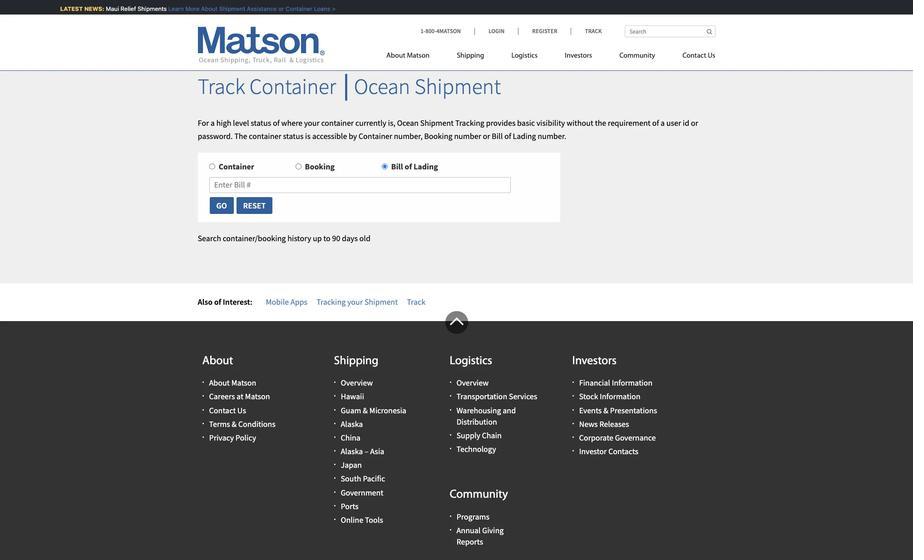 Task type: locate. For each thing, give the bounding box(es) containing it.
0 horizontal spatial container
[[249, 131, 282, 141]]

learn
[[164, 5, 180, 12]]

shipping down 4matson
[[457, 52, 485, 60]]

Search search field
[[625, 25, 716, 37]]

0 vertical spatial contact
[[683, 52, 707, 60]]

& right guam
[[363, 405, 368, 416]]

overview up hawaii link
[[341, 378, 373, 388]]

1 horizontal spatial or
[[483, 131, 491, 141]]

overview link up hawaii link
[[341, 378, 373, 388]]

china link
[[341, 433, 361, 443]]

community up programs
[[450, 489, 508, 501]]

shipping link
[[444, 48, 498, 66]]

0 vertical spatial us
[[708, 52, 716, 60]]

booking right booking radio
[[305, 161, 335, 172]]

overview up 'transportation'
[[457, 378, 489, 388]]

& up the privacy policy link
[[232, 419, 237, 429]]

1 horizontal spatial community
[[620, 52, 656, 60]]

guam & micronesia link
[[341, 405, 407, 416]]

1 horizontal spatial about matson link
[[387, 48, 444, 66]]

1 vertical spatial contact us link
[[209, 405, 246, 416]]

tracking your shipment
[[317, 297, 398, 307]]

1 horizontal spatial &
[[363, 405, 368, 416]]

0 vertical spatial logistics
[[512, 52, 538, 60]]

also of interest:
[[198, 297, 253, 307]]

tracking
[[456, 118, 485, 128], [317, 297, 346, 307]]

overview link for logistics
[[457, 378, 489, 388]]

backtop image
[[446, 311, 468, 334]]

0 vertical spatial tracking
[[456, 118, 485, 128]]

investors inside top menu navigation
[[565, 52, 593, 60]]

container up where
[[250, 73, 336, 100]]

1 horizontal spatial tracking
[[456, 118, 485, 128]]

1 horizontal spatial bill
[[492, 131, 503, 141]]

1 overview link from the left
[[341, 378, 373, 388]]

0 vertical spatial alaska
[[341, 419, 363, 429]]

2 overview link from the left
[[457, 378, 489, 388]]

0 horizontal spatial contact us link
[[209, 405, 246, 416]]

1 horizontal spatial overview
[[457, 378, 489, 388]]

shipping
[[457, 52, 485, 60], [334, 355, 379, 367]]

1 vertical spatial tracking
[[317, 297, 346, 307]]

technology
[[457, 444, 496, 454]]

0 horizontal spatial lading
[[414, 161, 438, 172]]

track for rightmost track link
[[585, 27, 602, 35]]

latest
[[56, 5, 79, 12]]

0 vertical spatial bill
[[492, 131, 503, 141]]

1 horizontal spatial overview link
[[457, 378, 489, 388]]

1 vertical spatial matson
[[232, 378, 256, 388]]

│ocean
[[341, 73, 411, 100]]

matson down 1-
[[407, 52, 430, 60]]

community down search search field
[[620, 52, 656, 60]]

bill down provides
[[492, 131, 503, 141]]

2 vertical spatial track
[[407, 297, 426, 307]]

track link
[[571, 27, 602, 35], [407, 297, 426, 307]]

us inside 'about matson careers at matson contact us terms & conditions privacy policy'
[[238, 405, 246, 416]]

0 vertical spatial your
[[304, 118, 320, 128]]

investors
[[565, 52, 593, 60], [573, 355, 617, 367]]

2 horizontal spatial track
[[585, 27, 602, 35]]

0 horizontal spatial a
[[211, 118, 215, 128]]

0 vertical spatial about matson link
[[387, 48, 444, 66]]

online
[[341, 515, 364, 525]]

1 horizontal spatial us
[[708, 52, 716, 60]]

container
[[281, 5, 308, 12], [250, 73, 336, 100], [359, 131, 393, 141], [219, 161, 254, 172]]

warehousing and distribution link
[[457, 405, 516, 427]]

0 vertical spatial shipping
[[457, 52, 485, 60]]

warehousing
[[457, 405, 502, 416]]

container right the
[[249, 131, 282, 141]]

container
[[321, 118, 354, 128], [249, 131, 282, 141]]

about matson careers at matson contact us terms & conditions privacy policy
[[209, 378, 276, 443]]

0 vertical spatial contact us link
[[669, 48, 716, 66]]

level
[[233, 118, 249, 128]]

tracking right apps
[[317, 297, 346, 307]]

1 horizontal spatial booking
[[425, 131, 453, 141]]

1 horizontal spatial container
[[321, 118, 354, 128]]

hawaii
[[341, 391, 364, 402]]

alaska up japan
[[341, 446, 363, 457]]

contact
[[683, 52, 707, 60], [209, 405, 236, 416]]

2 horizontal spatial &
[[604, 405, 609, 416]]

matson inside "link"
[[407, 52, 430, 60]]

1 horizontal spatial lading
[[513, 131, 537, 141]]

supply
[[457, 430, 481, 441]]

&
[[363, 405, 368, 416], [604, 405, 609, 416], [232, 419, 237, 429]]

1 horizontal spatial a
[[661, 118, 665, 128]]

password.
[[198, 131, 233, 141]]

a
[[211, 118, 215, 128], [661, 118, 665, 128]]

overview link for shipping
[[341, 378, 373, 388]]

logistics down register link
[[512, 52, 538, 60]]

mobile apps
[[266, 297, 308, 307]]

0 vertical spatial investors
[[565, 52, 593, 60]]

0 horizontal spatial about matson link
[[209, 378, 256, 388]]

by
[[349, 131, 357, 141]]

0 horizontal spatial overview
[[341, 378, 373, 388]]

1 horizontal spatial track
[[407, 297, 426, 307]]

0 vertical spatial track link
[[571, 27, 602, 35]]

0 vertical spatial booking
[[425, 131, 453, 141]]

logistics up 'transportation'
[[450, 355, 493, 367]]

1 vertical spatial us
[[238, 405, 246, 416]]

or right assistance
[[274, 5, 280, 12]]

container inside 'for a high level status of where your container currently is, ocean shipment tracking provides basic visibility without the requirement of a user id or password. the container status is accessible by container number, booking number or bill of lading number.'
[[359, 131, 393, 141]]

bill
[[492, 131, 503, 141], [391, 161, 403, 172]]

contact inside top menu navigation
[[683, 52, 707, 60]]

micronesia
[[370, 405, 407, 416]]

0 horizontal spatial or
[[274, 5, 280, 12]]

stock information link
[[580, 391, 641, 402]]

1 vertical spatial booking
[[305, 161, 335, 172]]

0 horizontal spatial booking
[[305, 161, 335, 172]]

1 vertical spatial your
[[348, 297, 363, 307]]

contact down careers
[[209, 405, 236, 416]]

investors down register link
[[565, 52, 593, 60]]

mobile
[[266, 297, 289, 307]]

about inside 'about matson careers at matson contact us terms & conditions privacy policy'
[[209, 378, 230, 388]]

1 vertical spatial container
[[249, 131, 282, 141]]

0 vertical spatial community
[[620, 52, 656, 60]]

south
[[341, 474, 362, 484]]

Enter Bill # text field
[[209, 177, 511, 193]]

shipment inside 'for a high level status of where your container currently is, ocean shipment tracking provides basic visibility without the requirement of a user id or password. the container status is accessible by container number, booking number or bill of lading number.'
[[421, 118, 454, 128]]

0 horizontal spatial community
[[450, 489, 508, 501]]

latest news: maui relief shipments learn more about shipment assistance or container loans >
[[56, 5, 332, 12]]

0 horizontal spatial us
[[238, 405, 246, 416]]

of left user
[[653, 118, 660, 128]]

terms
[[209, 419, 230, 429]]

booking left the number
[[425, 131, 453, 141]]

1 vertical spatial investors
[[573, 355, 617, 367]]

for
[[198, 118, 209, 128]]

1 vertical spatial alaska
[[341, 446, 363, 457]]

& inside the financial information stock information events & presentations news releases corporate governance investor contacts
[[604, 405, 609, 416]]

overview inside overview hawaii guam & micronesia alaska china alaska – asia japan south pacific government ports online tools
[[341, 378, 373, 388]]

contact down search search field
[[683, 52, 707, 60]]

1 vertical spatial status
[[283, 131, 304, 141]]

about inside "link"
[[387, 52, 406, 60]]

releases
[[600, 419, 630, 429]]

1 vertical spatial lading
[[414, 161, 438, 172]]

0 horizontal spatial your
[[304, 118, 320, 128]]

logistics inside "link"
[[512, 52, 538, 60]]

overview hawaii guam & micronesia alaska china alaska – asia japan south pacific government ports online tools
[[341, 378, 407, 525]]

0 vertical spatial lading
[[513, 131, 537, 141]]

information up the events & presentations link
[[600, 391, 641, 402]]

matson up at
[[232, 378, 256, 388]]

currently
[[356, 118, 387, 128]]

1 vertical spatial community
[[450, 489, 508, 501]]

news:
[[80, 5, 100, 12]]

alaska link
[[341, 419, 363, 429]]

1 vertical spatial shipping
[[334, 355, 379, 367]]

2 vertical spatial or
[[483, 131, 491, 141]]

None button
[[209, 197, 234, 215], [236, 197, 273, 215], [209, 197, 234, 215], [236, 197, 273, 215]]

or right the number
[[483, 131, 491, 141]]

history
[[288, 233, 311, 244]]

search
[[198, 233, 221, 244]]

1 vertical spatial logistics
[[450, 355, 493, 367]]

number
[[455, 131, 482, 141]]

lading down number,
[[414, 161, 438, 172]]

contact us link down search icon on the right top
[[669, 48, 716, 66]]

footer
[[0, 311, 914, 560]]

or right id
[[692, 118, 699, 128]]

1 vertical spatial bill
[[391, 161, 403, 172]]

tracking your shipment link
[[317, 297, 398, 307]]

0 horizontal spatial overview link
[[341, 378, 373, 388]]

a left user
[[661, 118, 665, 128]]

booking
[[425, 131, 453, 141], [305, 161, 335, 172]]

services
[[509, 391, 538, 402]]

0 horizontal spatial contact
[[209, 405, 236, 416]]

us up terms & conditions link
[[238, 405, 246, 416]]

about matson link
[[387, 48, 444, 66], [209, 378, 256, 388]]

lading
[[513, 131, 537, 141], [414, 161, 438, 172]]

1 overview from the left
[[341, 378, 373, 388]]

chain
[[482, 430, 502, 441]]

logistics link
[[498, 48, 552, 66]]

1 horizontal spatial track link
[[571, 27, 602, 35]]

about matson link up careers at matson link
[[209, 378, 256, 388]]

& up news releases 'link'
[[604, 405, 609, 416]]

1 horizontal spatial contact us link
[[669, 48, 716, 66]]

0 horizontal spatial shipping
[[334, 355, 379, 367]]

information up "stock information" link at the bottom of the page
[[612, 378, 653, 388]]

requirement
[[608, 118, 651, 128]]

0 vertical spatial status
[[251, 118, 271, 128]]

0 horizontal spatial track
[[198, 73, 245, 100]]

investors up "financial"
[[573, 355, 617, 367]]

events & presentations link
[[580, 405, 658, 416]]

overview inside the overview transportation services warehousing and distribution supply chain technology
[[457, 378, 489, 388]]

0 vertical spatial or
[[274, 5, 280, 12]]

0 horizontal spatial track link
[[407, 297, 426, 307]]

status right level
[[251, 118, 271, 128]]

a right for
[[211, 118, 215, 128]]

800-
[[426, 27, 437, 35]]

None search field
[[625, 25, 716, 37]]

number.
[[538, 131, 567, 141]]

container up accessible
[[321, 118, 354, 128]]

days
[[342, 233, 358, 244]]

2 horizontal spatial or
[[692, 118, 699, 128]]

2 a from the left
[[661, 118, 665, 128]]

alaska down guam
[[341, 419, 363, 429]]

online tools link
[[341, 515, 383, 525]]

1 horizontal spatial shipping
[[457, 52, 485, 60]]

basic
[[518, 118, 535, 128]]

0 horizontal spatial logistics
[[450, 355, 493, 367]]

container down 'currently'
[[359, 131, 393, 141]]

1 horizontal spatial logistics
[[512, 52, 538, 60]]

1 a from the left
[[211, 118, 215, 128]]

1 vertical spatial track
[[198, 73, 245, 100]]

1 vertical spatial contact
[[209, 405, 236, 416]]

bill right bill of lading option
[[391, 161, 403, 172]]

matson right at
[[245, 391, 270, 402]]

apps
[[291, 297, 308, 307]]

& inside overview hawaii guam & micronesia alaska china alaska – asia japan south pacific government ports online tools
[[363, 405, 368, 416]]

relief
[[116, 5, 132, 12]]

1 horizontal spatial status
[[283, 131, 304, 141]]

pacific
[[363, 474, 385, 484]]

conditions
[[238, 419, 276, 429]]

1 vertical spatial about matson link
[[209, 378, 256, 388]]

corporate governance link
[[580, 433, 656, 443]]

0 vertical spatial information
[[612, 378, 653, 388]]

0 vertical spatial matson
[[407, 52, 430, 60]]

0 horizontal spatial &
[[232, 419, 237, 429]]

shipping up hawaii link
[[334, 355, 379, 367]]

contact us link down careers
[[209, 405, 246, 416]]

overview link up 'transportation'
[[457, 378, 489, 388]]

track
[[585, 27, 602, 35], [198, 73, 245, 100], [407, 297, 426, 307]]

about matson link down 1-
[[387, 48, 444, 66]]

1 vertical spatial track link
[[407, 297, 426, 307]]

2 overview from the left
[[457, 378, 489, 388]]

shipping inside top menu navigation
[[457, 52, 485, 60]]

tracking up the number
[[456, 118, 485, 128]]

1 horizontal spatial contact
[[683, 52, 707, 60]]

login link
[[475, 27, 519, 35]]

us down search icon on the right top
[[708, 52, 716, 60]]

lading down basic
[[513, 131, 537, 141]]

0 vertical spatial track
[[585, 27, 602, 35]]

financial information link
[[580, 378, 653, 388]]

transportation
[[457, 391, 508, 402]]

status down where
[[283, 131, 304, 141]]

logistics inside footer
[[450, 355, 493, 367]]



Task type: vqa. For each thing, say whether or not it's contained in the screenshot.
claudina
no



Task type: describe. For each thing, give the bounding box(es) containing it.
1 vertical spatial or
[[692, 118, 699, 128]]

investor contacts link
[[580, 446, 639, 457]]

guam
[[341, 405, 361, 416]]

1 horizontal spatial your
[[348, 297, 363, 307]]

reports
[[457, 537, 483, 547]]

Bill of Lading radio
[[382, 164, 388, 170]]

>
[[328, 5, 332, 12]]

assistance
[[243, 5, 273, 12]]

0 vertical spatial container
[[321, 118, 354, 128]]

south pacific link
[[341, 474, 385, 484]]

login
[[489, 27, 505, 35]]

tools
[[365, 515, 383, 525]]

annual giving reports link
[[457, 525, 504, 547]]

financial information stock information events & presentations news releases corporate governance investor contacts
[[580, 378, 658, 457]]

of right bill of lading option
[[405, 161, 412, 172]]

learn more about shipment assistance or container loans > link
[[164, 5, 332, 12]]

about for about
[[202, 355, 233, 367]]

careers
[[209, 391, 235, 402]]

is,
[[388, 118, 396, 128]]

your inside 'for a high level status of where your container currently is, ocean shipment tracking provides basic visibility without the requirement of a user id or password. the container status is accessible by container number, booking number or bill of lading number.'
[[304, 118, 320, 128]]

0 horizontal spatial tracking
[[317, 297, 346, 307]]

japan link
[[341, 460, 362, 470]]

loans
[[310, 5, 326, 12]]

bill inside 'for a high level status of where your container currently is, ocean shipment tracking provides basic visibility without the requirement of a user id or password. the container status is accessible by container number, booking number or bill of lading number.'
[[492, 131, 503, 141]]

search container/booking history up to 90 days old
[[198, 233, 371, 244]]

provides
[[486, 118, 516, 128]]

0 horizontal spatial status
[[251, 118, 271, 128]]

maui
[[102, 5, 115, 12]]

1 alaska from the top
[[341, 419, 363, 429]]

about matson
[[387, 52, 430, 60]]

without
[[567, 118, 594, 128]]

government link
[[341, 487, 384, 498]]

the
[[235, 131, 247, 141]]

container right container option
[[219, 161, 254, 172]]

for a high level status of where your container currently is, ocean shipment tracking provides basic visibility without the requirement of a user id or password. the container status is accessible by container number, booking number or bill of lading number.
[[198, 118, 699, 141]]

user
[[667, 118, 682, 128]]

booking inside 'for a high level status of where your container currently is, ocean shipment tracking provides basic visibility without the requirement of a user id or password. the container status is accessible by container number, booking number or bill of lading number.'
[[425, 131, 453, 141]]

number,
[[394, 131, 423, 141]]

contact inside 'about matson careers at matson contact us terms & conditions privacy policy'
[[209, 405, 236, 416]]

privacy
[[209, 433, 234, 443]]

policy
[[236, 433, 256, 443]]

–
[[365, 446, 369, 457]]

matson for about matson careers at matson contact us terms & conditions privacy policy
[[232, 378, 256, 388]]

bill of lading
[[391, 161, 438, 172]]

where
[[282, 118, 303, 128]]

us inside top menu navigation
[[708, 52, 716, 60]]

contact us
[[683, 52, 716, 60]]

1-
[[421, 27, 426, 35]]

of left where
[[273, 118, 280, 128]]

governance
[[616, 433, 656, 443]]

financial
[[580, 378, 611, 388]]

4matson
[[437, 27, 461, 35]]

annual
[[457, 525, 481, 536]]

programs
[[457, 512, 490, 522]]

container/booking
[[223, 233, 286, 244]]

overview for transportation
[[457, 378, 489, 388]]

technology link
[[457, 444, 496, 454]]

of down provides
[[505, 131, 512, 141]]

presentations
[[611, 405, 658, 416]]

container left loans
[[281, 5, 308, 12]]

1-800-4matson
[[421, 27, 461, 35]]

corporate
[[580, 433, 614, 443]]

top menu navigation
[[387, 48, 716, 66]]

about for about matson careers at matson contact us terms & conditions privacy policy
[[209, 378, 230, 388]]

2 alaska from the top
[[341, 446, 363, 457]]

of right also
[[214, 297, 221, 307]]

search image
[[707, 29, 713, 35]]

also
[[198, 297, 213, 307]]

ocean
[[397, 118, 419, 128]]

stock
[[580, 391, 599, 402]]

ports link
[[341, 501, 359, 512]]

0 horizontal spatial bill
[[391, 161, 403, 172]]

investors link
[[552, 48, 606, 66]]

investor
[[580, 446, 607, 457]]

investors inside footer
[[573, 355, 617, 367]]

news releases link
[[580, 419, 630, 429]]

mobile apps link
[[266, 297, 308, 307]]

track for track container │ocean shipment
[[198, 73, 245, 100]]

register link
[[519, 27, 571, 35]]

government
[[341, 487, 384, 498]]

Container radio
[[209, 164, 215, 170]]

contacts
[[609, 446, 639, 457]]

privacy policy link
[[209, 433, 256, 443]]

asia
[[370, 446, 385, 457]]

accessible
[[312, 131, 347, 141]]

high
[[216, 118, 232, 128]]

events
[[580, 405, 602, 416]]

community inside top menu navigation
[[620, 52, 656, 60]]

careers at matson link
[[209, 391, 270, 402]]

id
[[683, 118, 690, 128]]

the
[[595, 118, 607, 128]]

2 vertical spatial matson
[[245, 391, 270, 402]]

about matson link for careers at matson link
[[209, 378, 256, 388]]

Booking radio
[[296, 164, 302, 170]]

ports
[[341, 501, 359, 512]]

tracking inside 'for a high level status of where your container currently is, ocean shipment tracking provides basic visibility without the requirement of a user id or password. the container status is accessible by container number, booking number or bill of lading number.'
[[456, 118, 485, 128]]

distribution
[[457, 417, 498, 427]]

interest:
[[223, 297, 253, 307]]

to
[[324, 233, 331, 244]]

matson for about matson
[[407, 52, 430, 60]]

transportation services link
[[457, 391, 538, 402]]

old
[[360, 233, 371, 244]]

hawaii link
[[341, 391, 364, 402]]

about for about matson
[[387, 52, 406, 60]]

track for left track link
[[407, 297, 426, 307]]

overview for hawaii
[[341, 378, 373, 388]]

1-800-4matson link
[[421, 27, 475, 35]]

visibility
[[537, 118, 565, 128]]

about matson link for shipping link
[[387, 48, 444, 66]]

footer containing about
[[0, 311, 914, 560]]

lading inside 'for a high level status of where your container currently is, ocean shipment tracking provides basic visibility without the requirement of a user id or password. the container status is accessible by container number, booking number or bill of lading number.'
[[513, 131, 537, 141]]

1 vertical spatial information
[[600, 391, 641, 402]]

and
[[503, 405, 516, 416]]

terms & conditions link
[[209, 419, 276, 429]]

& inside 'about matson careers at matson contact us terms & conditions privacy policy'
[[232, 419, 237, 429]]

alaska – asia link
[[341, 446, 385, 457]]

blue matson logo with ocean, shipping, truck, rail and logistics written beneath it. image
[[198, 27, 325, 64]]

china
[[341, 433, 361, 443]]

overview transportation services warehousing and distribution supply chain technology
[[457, 378, 538, 454]]



